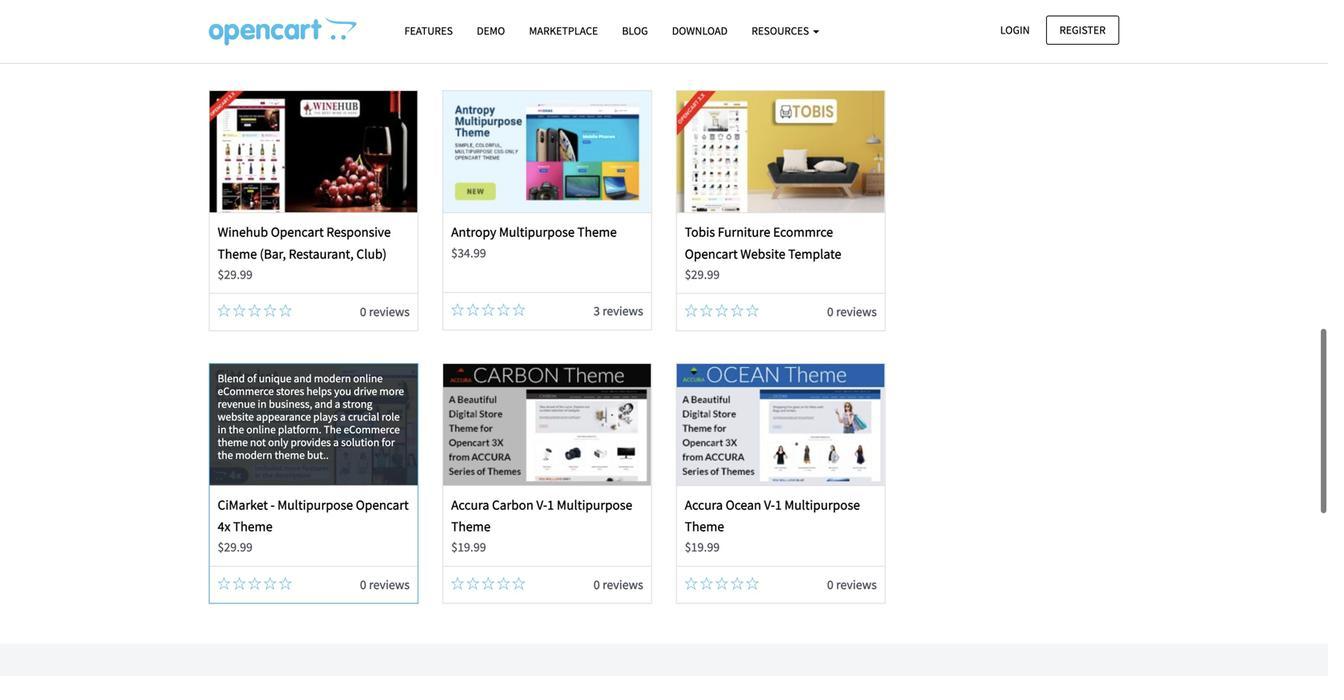 Task type: vqa. For each thing, say whether or not it's contained in the screenshot.


Task type: describe. For each thing, give the bounding box(es) containing it.
cimarket - multipurpose opencart 4x theme $29.99
[[218, 497, 409, 556]]

accura ocean v-1 multipurpose theme image
[[677, 364, 885, 486]]

demo
[[477, 24, 505, 38]]

website
[[218, 410, 254, 424]]

role
[[382, 410, 400, 424]]

opencart - downloads image
[[209, 17, 357, 46]]

antropy
[[451, 224, 497, 241]]

for
[[382, 435, 395, 450]]

1 for ocean
[[775, 497, 782, 514]]

$19.99 for accura carbon v-1 multipurpose theme
[[451, 540, 486, 556]]

a right but..
[[333, 435, 339, 450]]

business,
[[269, 397, 312, 411]]

of
[[247, 371, 257, 386]]

furniture
[[718, 224, 771, 241]]

register link
[[1046, 16, 1120, 45]]

blog link
[[610, 17, 660, 45]]

1 horizontal spatial in
[[258, 397, 267, 411]]

1 horizontal spatial modern
[[314, 371, 351, 386]]

multipurpose inside cimarket - multipurpose opencart 4x theme $29.99
[[278, 497, 353, 514]]

choose a theme
[[209, 26, 370, 56]]

restaurant,
[[289, 246, 354, 262]]

multipurpose inside accura carbon v-1 multipurpose theme $19.99
[[557, 497, 633, 514]]

winehub
[[218, 224, 268, 241]]

winehub opencart responsive theme (bar, restaurant, club) image
[[210, 91, 418, 213]]

reviews for antropy multipurpose theme
[[603, 303, 644, 319]]

stores
[[276, 384, 304, 399]]

accura ocean v-1 multipurpose theme link
[[685, 497, 860, 535]]

4x
[[218, 519, 231, 535]]

0 reviews for cimarket - multipurpose opencart 4x theme
[[360, 577, 410, 593]]

antropy multipurpose theme image
[[444, 91, 651, 213]]

$34.99
[[451, 245, 486, 261]]

theme inside winehub opencart responsive theme (bar, restaurant, club) $29.99
[[218, 246, 257, 262]]

theme for accura ocean v-1 multipurpose theme
[[685, 519, 725, 535]]

2 horizontal spatial theme
[[305, 26, 370, 56]]

v- for carbon
[[537, 497, 548, 514]]

0 reviews for accura ocean v-1 multipurpose theme
[[828, 577, 877, 593]]

blend
[[218, 371, 245, 386]]

a right plays
[[340, 410, 346, 424]]

1 horizontal spatial ecommerce
[[344, 422, 400, 437]]

0 horizontal spatial theme
[[218, 435, 248, 450]]

cimarket - multipurpose opencart 4x theme link
[[218, 497, 409, 535]]

only
[[268, 435, 288, 450]]

drive
[[354, 384, 377, 399]]

$19.99 for accura ocean v-1 multipurpose theme
[[685, 540, 720, 556]]

accura carbon v-1 multipurpose theme image
[[444, 364, 651, 486]]

reviews for cimarket - multipurpose opencart 4x theme
[[369, 577, 410, 593]]

0 vertical spatial and
[[294, 371, 312, 386]]

accura for accura carbon v-1 multipurpose theme
[[451, 497, 490, 514]]

0 vertical spatial the
[[229, 422, 244, 437]]

the
[[324, 422, 342, 437]]

accura carbon v-1 multipurpose theme link
[[451, 497, 633, 535]]

theme for accura carbon v-1 multipurpose theme
[[451, 519, 491, 535]]

multipurpose inside antropy multipurpose theme $34.99
[[499, 224, 575, 241]]

ecommrce
[[773, 224, 834, 241]]

you
[[334, 384, 352, 399]]

more
[[380, 384, 404, 399]]

reviews for accura ocean v-1 multipurpose theme
[[836, 577, 877, 593]]

not
[[250, 435, 266, 450]]

0 for winehub opencart responsive theme (bar, restaurant, club)
[[360, 304, 367, 320]]

v- for ocean
[[764, 497, 775, 514]]

winehub opencart responsive theme (bar, restaurant, club) $29.99
[[218, 224, 391, 283]]

resources link
[[740, 17, 832, 45]]

unique
[[259, 371, 292, 386]]

features
[[405, 24, 453, 38]]

0 reviews for winehub opencart responsive theme (bar, restaurant, club)
[[360, 304, 410, 320]]

revenue
[[218, 397, 256, 411]]

tobis furniture ecommrce opencart website template $29.99
[[685, 224, 842, 283]]

strong
[[343, 397, 373, 411]]

template
[[789, 246, 842, 262]]

platform.
[[278, 422, 322, 437]]

0 reviews for accura carbon v-1 multipurpose theme
[[594, 577, 644, 593]]

reviews for accura carbon v-1 multipurpose theme
[[603, 577, 644, 593]]

a left strong
[[335, 397, 341, 411]]

blend of unique and modern online ecommerce stores helps you drive more revenue in business, and a strong website appearance plays a crucial role in the online platform. the ecommerce theme not only provides a solution for the modern theme but..
[[218, 371, 404, 462]]



Task type: locate. For each thing, give the bounding box(es) containing it.
antropy multipurpose theme link
[[451, 224, 617, 241]]

1 v- from the left
[[537, 497, 548, 514]]

club)
[[357, 246, 387, 262]]

1 1 from the left
[[548, 497, 554, 514]]

0 horizontal spatial modern
[[235, 448, 272, 462]]

v- inside accura carbon v-1 multipurpose theme $19.99
[[537, 497, 548, 514]]

features link
[[393, 17, 465, 45]]

2 horizontal spatial opencart
[[685, 246, 738, 262]]

modern down website at the bottom of page
[[235, 448, 272, 462]]

$29.99
[[218, 267, 253, 283], [685, 267, 720, 283], [218, 540, 253, 556]]

$29.99 down tobis
[[685, 267, 720, 283]]

1 vertical spatial in
[[218, 422, 227, 437]]

1 $19.99 from the left
[[451, 540, 486, 556]]

online up strong
[[353, 371, 383, 386]]

2 $19.99 from the left
[[685, 540, 720, 556]]

0 horizontal spatial accura
[[451, 497, 490, 514]]

1 horizontal spatial theme
[[275, 448, 305, 462]]

multipurpose inside accura ocean v-1 multipurpose theme $19.99
[[785, 497, 860, 514]]

marketplace
[[529, 24, 598, 38]]

2 1 from the left
[[775, 497, 782, 514]]

website
[[741, 246, 786, 262]]

accura ocean v-1 multipurpose theme $19.99
[[685, 497, 860, 556]]

1 right 'carbon'
[[548, 497, 554, 514]]

2 v- from the left
[[764, 497, 775, 514]]

0
[[360, 304, 367, 320], [828, 304, 834, 320], [360, 577, 367, 593], [594, 577, 600, 593], [828, 577, 834, 593]]

0 vertical spatial online
[[353, 371, 383, 386]]

login link
[[987, 16, 1044, 45]]

reviews for winehub opencart responsive theme (bar, restaurant, club)
[[369, 304, 410, 320]]

0 horizontal spatial and
[[294, 371, 312, 386]]

(bar,
[[260, 246, 286, 262]]

star light o image
[[467, 304, 480, 317], [482, 304, 495, 317], [513, 304, 526, 317], [248, 305, 261, 317], [685, 305, 698, 317], [716, 305, 729, 317], [731, 305, 744, 317], [218, 577, 231, 590], [451, 577, 464, 590], [482, 577, 495, 590], [685, 577, 698, 590], [716, 577, 729, 590], [746, 577, 759, 590]]

online
[[353, 371, 383, 386], [246, 422, 276, 437]]

and
[[294, 371, 312, 386], [315, 397, 333, 411]]

1 inside accura carbon v-1 multipurpose theme $19.99
[[548, 497, 554, 514]]

theme for cimarket - multipurpose opencart 4x theme
[[233, 519, 273, 535]]

1 horizontal spatial opencart
[[356, 497, 409, 514]]

opencart up restaurant,
[[271, 224, 324, 241]]

1 vertical spatial modern
[[235, 448, 272, 462]]

3 reviews
[[594, 303, 644, 319]]

0 horizontal spatial 1
[[548, 497, 554, 514]]

star light o image
[[451, 304, 464, 317], [497, 304, 510, 317], [218, 305, 231, 317], [233, 305, 246, 317], [264, 305, 277, 317], [279, 305, 292, 317], [700, 305, 713, 317], [746, 305, 759, 317], [233, 577, 246, 590], [248, 577, 261, 590], [264, 577, 277, 590], [279, 577, 292, 590], [467, 577, 480, 590], [497, 577, 510, 590], [513, 577, 526, 590], [700, 577, 713, 590], [731, 577, 744, 590]]

opencart inside tobis furniture ecommrce opencart website template $29.99
[[685, 246, 738, 262]]

2 vertical spatial opencart
[[356, 497, 409, 514]]

0 vertical spatial in
[[258, 397, 267, 411]]

tobis
[[685, 224, 715, 241]]

in right revenue
[[258, 397, 267, 411]]

0 horizontal spatial online
[[246, 422, 276, 437]]

appearance
[[256, 410, 311, 424]]

accura carbon v-1 multipurpose theme $19.99
[[451, 497, 633, 556]]

a right choose
[[288, 26, 300, 56]]

opencart inside winehub opencart responsive theme (bar, restaurant, club) $29.99
[[271, 224, 324, 241]]

opencart
[[271, 224, 324, 241], [685, 246, 738, 262], [356, 497, 409, 514]]

in
[[258, 397, 267, 411], [218, 422, 227, 437]]

0 vertical spatial opencart
[[271, 224, 324, 241]]

theme inside antropy multipurpose theme $34.99
[[578, 224, 617, 241]]

$19.99 down accura carbon v-1 multipurpose theme link
[[451, 540, 486, 556]]

$29.99 down 4x
[[218, 540, 253, 556]]

1 horizontal spatial online
[[353, 371, 383, 386]]

0 for cimarket - multipurpose opencart 4x theme
[[360, 577, 367, 593]]

accura for accura ocean v-1 multipurpose theme
[[685, 497, 723, 514]]

v- right 'carbon'
[[537, 497, 548, 514]]

tobis furniture ecommrce opencart website template image
[[677, 91, 885, 213]]

$29.99 for tobis furniture ecommrce opencart website template
[[685, 267, 720, 283]]

$29.99 inside cimarket - multipurpose opencart 4x theme $29.99
[[218, 540, 253, 556]]

1 horizontal spatial accura
[[685, 497, 723, 514]]

ecommerce down strong
[[344, 422, 400, 437]]

theme
[[578, 224, 617, 241], [218, 246, 257, 262], [233, 519, 273, 535], [451, 519, 491, 535], [685, 519, 725, 535]]

opencart down for
[[356, 497, 409, 514]]

v-
[[537, 497, 548, 514], [764, 497, 775, 514]]

crucial
[[348, 410, 380, 424]]

$19.99 inside accura ocean v-1 multipurpose theme $19.99
[[685, 540, 720, 556]]

v- inside accura ocean v-1 multipurpose theme $19.99
[[764, 497, 775, 514]]

login
[[1001, 23, 1030, 37]]

1 for carbon
[[548, 497, 554, 514]]

1 horizontal spatial and
[[315, 397, 333, 411]]

1 vertical spatial and
[[315, 397, 333, 411]]

theme inside accura ocean v-1 multipurpose theme $19.99
[[685, 519, 725, 535]]

opencart for cimarket - multipurpose opencart 4x theme
[[356, 497, 409, 514]]

0 horizontal spatial opencart
[[271, 224, 324, 241]]

in down revenue
[[218, 422, 227, 437]]

online down revenue
[[246, 422, 276, 437]]

modern left drive at the bottom of the page
[[314, 371, 351, 386]]

download link
[[660, 17, 740, 45]]

1 right ocean
[[775, 497, 782, 514]]

0 horizontal spatial v-
[[537, 497, 548, 514]]

opencart down tobis
[[685, 246, 738, 262]]

multipurpose
[[499, 224, 575, 241], [278, 497, 353, 514], [557, 497, 633, 514], [785, 497, 860, 514]]

carbon
[[492, 497, 534, 514]]

2 accura from the left
[[685, 497, 723, 514]]

reviews for tobis furniture ecommrce opencart website template
[[836, 304, 877, 320]]

1 horizontal spatial 1
[[775, 497, 782, 514]]

responsive
[[327, 224, 391, 241]]

accura inside accura ocean v-1 multipurpose theme $19.99
[[685, 497, 723, 514]]

0 horizontal spatial $19.99
[[451, 540, 486, 556]]

plays
[[313, 410, 338, 424]]

a
[[288, 26, 300, 56], [335, 397, 341, 411], [340, 410, 346, 424], [333, 435, 339, 450]]

$29.99 for cimarket - multipurpose opencart 4x theme
[[218, 540, 253, 556]]

0 for accura carbon v-1 multipurpose theme
[[594, 577, 600, 593]]

modern
[[314, 371, 351, 386], [235, 448, 272, 462]]

provides
[[291, 435, 331, 450]]

the
[[229, 422, 244, 437], [218, 448, 233, 462]]

ocean
[[726, 497, 762, 514]]

tobis furniture ecommrce opencart website template link
[[685, 224, 842, 262]]

0 horizontal spatial ecommerce
[[218, 384, 274, 399]]

$29.99 down winehub
[[218, 267, 253, 283]]

theme
[[305, 26, 370, 56], [218, 435, 248, 450], [275, 448, 305, 462]]

solution
[[341, 435, 380, 450]]

0 reviews
[[360, 304, 410, 320], [828, 304, 877, 320], [360, 577, 410, 593], [594, 577, 644, 593], [828, 577, 877, 593]]

cimarket - multipurpose opencart 4x theme image
[[210, 364, 418, 486]]

accura left ocean
[[685, 497, 723, 514]]

download
[[672, 24, 728, 38]]

1 inside accura ocean v-1 multipurpose theme $19.99
[[775, 497, 782, 514]]

0 reviews for tobis furniture ecommrce opencart website template
[[828, 304, 877, 320]]

1
[[548, 497, 554, 514], [775, 497, 782, 514]]

blog
[[622, 24, 648, 38]]

1 horizontal spatial v-
[[764, 497, 775, 514]]

register
[[1060, 23, 1106, 37]]

0 for accura ocean v-1 multipurpose theme
[[828, 577, 834, 593]]

$19.99
[[451, 540, 486, 556], [685, 540, 720, 556]]

theme inside cimarket - multipurpose opencart 4x theme $29.99
[[233, 519, 273, 535]]

blend of unique and modern online ecommerce stores helps you drive more revenue in business, and a strong website appearance plays a crucial role in the online platform. the ecommerce theme not only provides a solution for the modern theme but.. link
[[210, 364, 418, 486]]

choose
[[209, 26, 284, 56]]

helps
[[307, 384, 332, 399]]

$19.99 down accura ocean v-1 multipurpose theme link
[[685, 540, 720, 556]]

0 horizontal spatial in
[[218, 422, 227, 437]]

0 vertical spatial modern
[[314, 371, 351, 386]]

ecommerce
[[218, 384, 274, 399], [344, 422, 400, 437]]

marketplace link
[[517, 17, 610, 45]]

$29.99 inside tobis furniture ecommrce opencart website template $29.99
[[685, 267, 720, 283]]

-
[[271, 497, 275, 514]]

1 vertical spatial online
[[246, 422, 276, 437]]

accura
[[451, 497, 490, 514], [685, 497, 723, 514]]

1 vertical spatial ecommerce
[[344, 422, 400, 437]]

accura inside accura carbon v-1 multipurpose theme $19.99
[[451, 497, 490, 514]]

1 vertical spatial the
[[218, 448, 233, 462]]

1 accura from the left
[[451, 497, 490, 514]]

but..
[[307, 448, 329, 462]]

opencart for tobis furniture ecommrce opencart website template
[[685, 246, 738, 262]]

demo link
[[465, 17, 517, 45]]

resources
[[752, 24, 812, 38]]

cimarket
[[218, 497, 268, 514]]

1 vertical spatial opencart
[[685, 246, 738, 262]]

theme inside accura carbon v-1 multipurpose theme $19.99
[[451, 519, 491, 535]]

0 vertical spatial ecommerce
[[218, 384, 274, 399]]

opencart inside cimarket - multipurpose opencart 4x theme $29.99
[[356, 497, 409, 514]]

$29.99 inside winehub opencart responsive theme (bar, restaurant, club) $29.99
[[218, 267, 253, 283]]

$19.99 inside accura carbon v-1 multipurpose theme $19.99
[[451, 540, 486, 556]]

winehub opencart responsive theme (bar, restaurant, club) link
[[218, 224, 391, 262]]

reviews
[[603, 303, 644, 319], [369, 304, 410, 320], [836, 304, 877, 320], [369, 577, 410, 593], [603, 577, 644, 593], [836, 577, 877, 593]]

accura left 'carbon'
[[451, 497, 490, 514]]

antropy multipurpose theme $34.99
[[451, 224, 617, 261]]

1 horizontal spatial $19.99
[[685, 540, 720, 556]]

ecommerce up website at the bottom of page
[[218, 384, 274, 399]]

0 for tobis furniture ecommrce opencart website template
[[828, 304, 834, 320]]

v- right ocean
[[764, 497, 775, 514]]

3
[[594, 303, 600, 319]]



